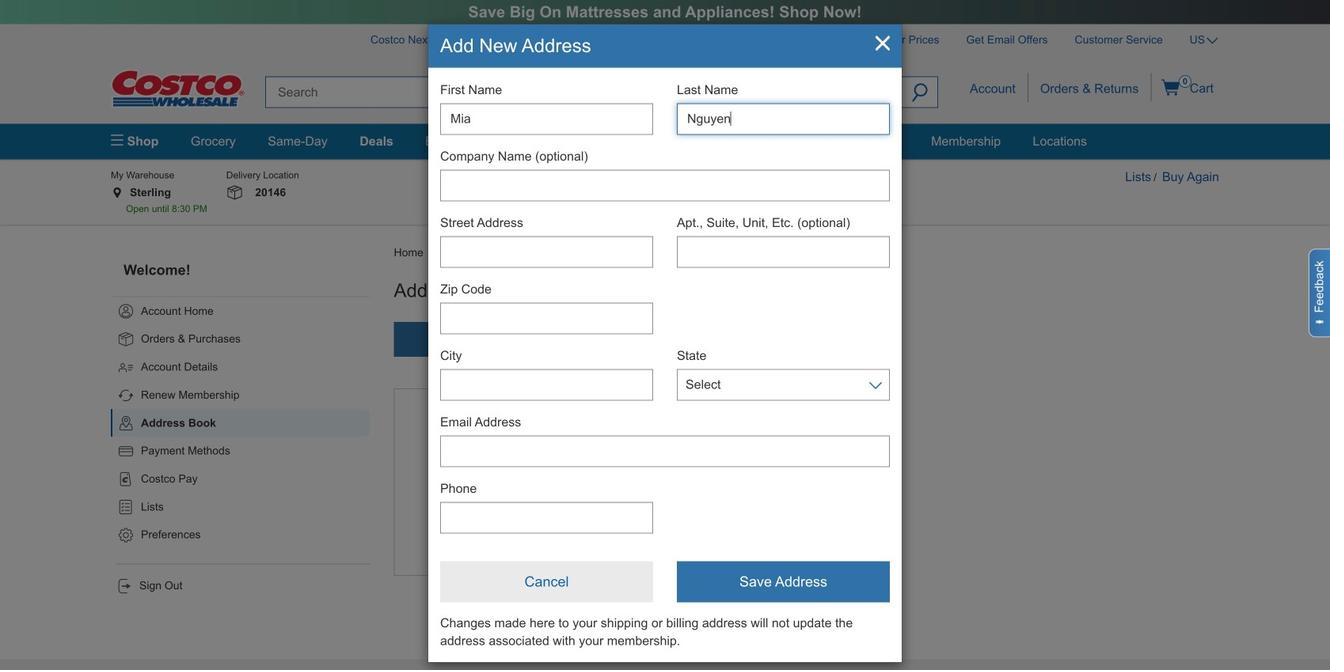 Task type: describe. For each thing, give the bounding box(es) containing it.
close image
[[876, 36, 890, 52]]

patient address navigation tab list
[[394, 322, 795, 357]]

costco us homepage image
[[111, 69, 246, 108]]

main element
[[111, 124, 1220, 159]]

search image
[[912, 84, 928, 105]]

signout image
[[116, 578, 133, 596]]



Task type: locate. For each thing, give the bounding box(es) containing it.
Search text field
[[265, 76, 903, 108]]

None text field
[[440, 103, 653, 135], [440, 170, 890, 201], [440, 236, 653, 268], [440, 303, 653, 334], [440, 369, 653, 401], [440, 103, 653, 135], [440, 170, 890, 201], [440, 236, 653, 268], [440, 303, 653, 334], [440, 369, 653, 401]]

None telephone field
[[440, 502, 653, 534]]

None text field
[[677, 103, 890, 135], [677, 236, 890, 268], [440, 436, 890, 468], [677, 103, 890, 135], [677, 236, 890, 268], [440, 436, 890, 468]]

Search text field
[[265, 76, 903, 108]]



Task type: vqa. For each thing, say whether or not it's contained in the screenshot.
THE PATIENT ADDRESS NAVIGATION TAB LIST
yes



